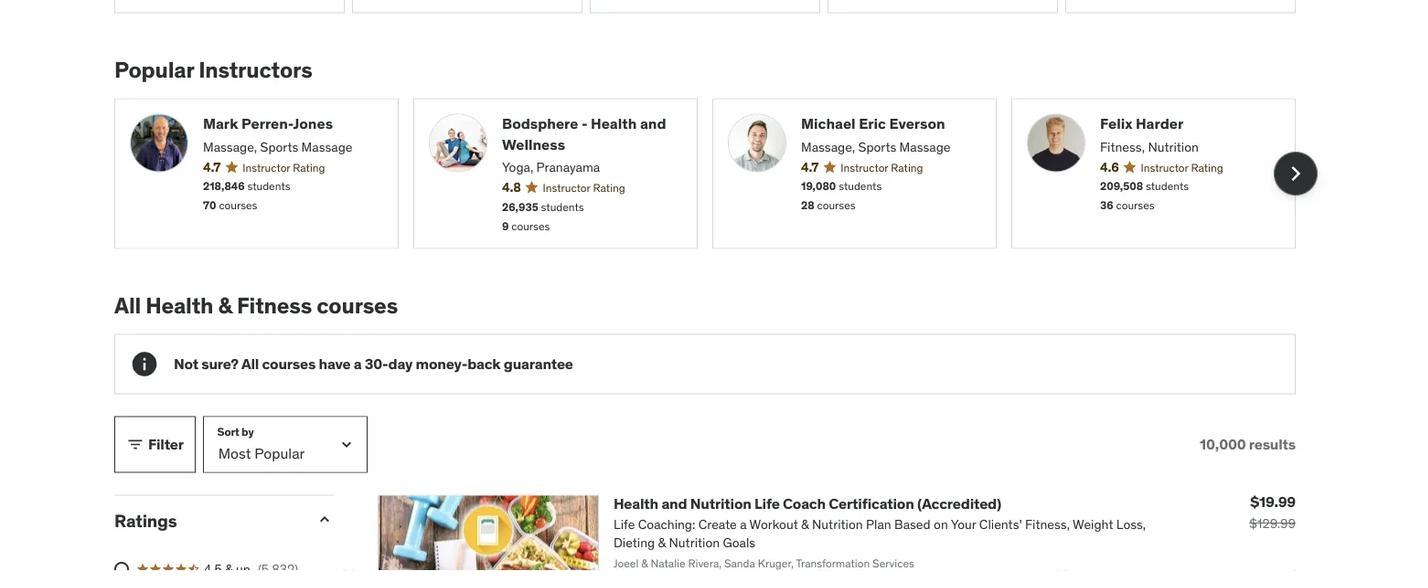 Task type: describe. For each thing, give the bounding box(es) containing it.
massage, for mark
[[203, 138, 257, 155]]

day
[[388, 355, 413, 373]]

2 vertical spatial health
[[614, 494, 659, 513]]

small image inside filter button
[[126, 436, 145, 454]]

1 vertical spatial and
[[662, 494, 687, 513]]

instructor rating for perren-
[[243, 160, 325, 175]]

4.7 for mark perren-jones
[[203, 159, 221, 175]]

ratings
[[114, 510, 177, 532]]

courses for 9
[[512, 219, 550, 233]]

28
[[801, 198, 815, 213]]

$19.99 $129.99
[[1250, 493, 1296, 532]]

sports for eric
[[858, 138, 897, 155]]

4.6
[[1100, 159, 1119, 175]]

1 vertical spatial all
[[241, 355, 259, 373]]

health and nutrition life coach certification (accredited)
[[614, 494, 1002, 513]]

rating for eric
[[891, 160, 923, 175]]

mark perren-jones link
[[203, 114, 383, 134]]

instructor rating for -
[[543, 181, 625, 195]]

courses for all
[[262, 355, 316, 373]]

students for health
[[541, 200, 584, 214]]

(accredited)
[[917, 494, 1002, 513]]

results
[[1249, 435, 1296, 454]]

instructor rating for eric
[[841, 160, 923, 175]]

sports for perren-
[[260, 138, 298, 155]]

life
[[755, 494, 780, 513]]

10,000 results status
[[1200, 435, 1296, 454]]

nutrition inside felix harder fitness, nutrition
[[1148, 138, 1199, 155]]

not
[[174, 355, 198, 373]]

felix harder fitness, nutrition
[[1100, 114, 1199, 155]]

next image
[[1281, 159, 1311, 188]]

coach
[[783, 494, 826, 513]]

instructor for -
[[543, 181, 590, 195]]

popular
[[114, 56, 194, 84]]

harder
[[1136, 114, 1184, 133]]

-
[[582, 114, 588, 133]]

have
[[319, 355, 351, 373]]

19,080
[[801, 179, 836, 194]]

$19.99
[[1251, 493, 1296, 512]]

students for everson
[[839, 179, 882, 194]]

instructor for eric
[[841, 160, 888, 175]]

1 vertical spatial nutrition
[[690, 494, 752, 513]]

36
[[1100, 198, 1114, 213]]

rating for -
[[593, 181, 625, 195]]

michael eric everson massage, sports massage
[[801, 114, 951, 155]]

10,000 results
[[1200, 435, 1296, 454]]

mark
[[203, 114, 238, 133]]

back
[[467, 355, 501, 373]]

filter button
[[114, 417, 196, 473]]

10,000
[[1200, 435, 1246, 454]]

instructor for harder
[[1141, 160, 1189, 175]]

felix harder link
[[1100, 114, 1280, 134]]



Task type: locate. For each thing, give the bounding box(es) containing it.
students right the 209,508
[[1146, 179, 1189, 194]]

4.7 up 19,080
[[801, 159, 819, 175]]

wellness
[[502, 135, 565, 153]]

instructor
[[243, 160, 290, 175], [841, 160, 888, 175], [1141, 160, 1189, 175], [543, 181, 590, 195]]

felix
[[1100, 114, 1133, 133]]

massage, inside michael eric everson massage, sports massage
[[801, 138, 855, 155]]

instructor rating down pranayama at the left top of the page
[[543, 181, 625, 195]]

courses down 218,846
[[219, 198, 257, 213]]

courses for 28
[[817, 198, 856, 213]]

students inside 19,080 students 28 courses
[[839, 179, 882, 194]]

small image
[[126, 436, 145, 454], [316, 511, 334, 529]]

nutrition down harder
[[1148, 138, 1199, 155]]

yoga,
[[502, 159, 533, 175]]

students for fitness,
[[1146, 179, 1189, 194]]

courses down 19,080
[[817, 198, 856, 213]]

$129.99
[[1250, 515, 1296, 532]]

students inside the 218,846 students 70 courses
[[247, 179, 290, 194]]

sports down the eric
[[858, 138, 897, 155]]

0 horizontal spatial massage,
[[203, 138, 257, 155]]

209,508 students 36 courses
[[1100, 179, 1189, 213]]

popular instructors element
[[114, 56, 1318, 249]]

0 vertical spatial health
[[591, 114, 637, 133]]

massage, for michael
[[801, 138, 855, 155]]

courses inside 209,508 students 36 courses
[[1116, 198, 1155, 213]]

1 vertical spatial health
[[146, 292, 213, 320]]

rating down pranayama at the left top of the page
[[593, 181, 625, 195]]

0 horizontal spatial nutrition
[[690, 494, 752, 513]]

26,935
[[502, 200, 538, 214]]

instructor down pranayama at the left top of the page
[[543, 181, 590, 195]]

instructor up the 218,846 students 70 courses
[[243, 160, 290, 175]]

218,846 students 70 courses
[[203, 179, 290, 213]]

instructor for perren-
[[243, 160, 290, 175]]

courses up a
[[317, 292, 398, 320]]

bodsphere - health and wellness link
[[502, 114, 682, 155]]

all
[[114, 292, 141, 320], [241, 355, 259, 373]]

fitness
[[237, 292, 312, 320]]

students right 19,080
[[839, 179, 882, 194]]

health inside bodsphere - health and wellness yoga, pranayama
[[591, 114, 637, 133]]

0 horizontal spatial small image
[[126, 436, 145, 454]]

sports inside the mark perren-jones massage, sports massage
[[260, 138, 298, 155]]

massage for michael eric everson
[[900, 138, 951, 155]]

4.7
[[203, 159, 221, 175], [801, 159, 819, 175]]

instructor rating down michael eric everson massage, sports massage
[[841, 160, 923, 175]]

1 massage from the left
[[301, 138, 353, 155]]

mark perren-jones massage, sports massage
[[203, 114, 353, 155]]

courses inside 19,080 students 28 courses
[[817, 198, 856, 213]]

2 massage from the left
[[900, 138, 951, 155]]

rating for harder
[[1191, 160, 1223, 175]]

sports inside michael eric everson massage, sports massage
[[858, 138, 897, 155]]

instructor rating for harder
[[1141, 160, 1223, 175]]

2 4.7 from the left
[[801, 159, 819, 175]]

sports
[[260, 138, 298, 155], [858, 138, 897, 155]]

1 4.7 from the left
[[203, 159, 221, 175]]

students
[[247, 179, 290, 194], [839, 179, 882, 194], [1146, 179, 1189, 194], [541, 200, 584, 214]]

not sure? all courses have a 30-day money-back guarantee
[[174, 355, 573, 373]]

courses for 36
[[1116, 198, 1155, 213]]

instructor down michael eric everson massage, sports massage
[[841, 160, 888, 175]]

nutrition left 'life'
[[690, 494, 752, 513]]

rating for perren-
[[293, 160, 325, 175]]

bodsphere
[[502, 114, 578, 133]]

massage down jones at the top
[[301, 138, 353, 155]]

1 horizontal spatial small image
[[316, 511, 334, 529]]

19,080 students 28 courses
[[801, 179, 882, 213]]

30-
[[365, 355, 388, 373]]

rating down jones at the top
[[293, 160, 325, 175]]

pranayama
[[537, 159, 600, 175]]

2 massage, from the left
[[801, 138, 855, 155]]

4.8
[[502, 179, 521, 196]]

health
[[591, 114, 637, 133], [146, 292, 213, 320], [614, 494, 659, 513]]

0 vertical spatial and
[[640, 114, 666, 133]]

courses
[[219, 198, 257, 213], [817, 198, 856, 213], [1116, 198, 1155, 213], [512, 219, 550, 233], [317, 292, 398, 320], [262, 355, 316, 373]]

courses left have
[[262, 355, 316, 373]]

money-
[[416, 355, 467, 373]]

1 vertical spatial small image
[[316, 511, 334, 529]]

1 massage, from the left
[[203, 138, 257, 155]]

massage down everson
[[900, 138, 951, 155]]

ratings button
[[114, 510, 301, 532]]

massage, down michael
[[801, 138, 855, 155]]

0 horizontal spatial all
[[114, 292, 141, 320]]

0 vertical spatial nutrition
[[1148, 138, 1199, 155]]

massage inside the mark perren-jones massage, sports massage
[[301, 138, 353, 155]]

massage
[[301, 138, 353, 155], [900, 138, 951, 155]]

students right 218,846
[[247, 179, 290, 194]]

massage,
[[203, 138, 257, 155], [801, 138, 855, 155]]

1 horizontal spatial nutrition
[[1148, 138, 1199, 155]]

4.7 for michael eric everson
[[801, 159, 819, 175]]

eric
[[859, 114, 886, 133]]

students inside 209,508 students 36 courses
[[1146, 179, 1189, 194]]

0 vertical spatial small image
[[126, 436, 145, 454]]

fitness,
[[1100, 138, 1145, 155]]

0 horizontal spatial sports
[[260, 138, 298, 155]]

0 horizontal spatial 4.7
[[203, 159, 221, 175]]

70
[[203, 198, 216, 213]]

nutrition
[[1148, 138, 1199, 155], [690, 494, 752, 513]]

all health & fitness courses
[[114, 292, 398, 320]]

1 sports from the left
[[260, 138, 298, 155]]

0 horizontal spatial massage
[[301, 138, 353, 155]]

1 horizontal spatial all
[[241, 355, 259, 373]]

students for jones
[[247, 179, 290, 194]]

courses down the 209,508
[[1116, 198, 1155, 213]]

rating down felix harder 'link'
[[1191, 160, 1223, 175]]

instructor rating
[[243, 160, 325, 175], [841, 160, 923, 175], [1141, 160, 1223, 175], [543, 181, 625, 195]]

bodsphere - health and wellness yoga, pranayama
[[502, 114, 666, 175]]

instructor rating down the mark perren-jones massage, sports massage
[[243, 160, 325, 175]]

and inside bodsphere - health and wellness yoga, pranayama
[[640, 114, 666, 133]]

courses for 70
[[219, 198, 257, 213]]

massage for mark perren-jones
[[301, 138, 353, 155]]

michael eric everson link
[[801, 114, 981, 134]]

students inside 26,935 students 9 courses
[[541, 200, 584, 214]]

209,508
[[1100, 179, 1143, 194]]

1 horizontal spatial massage
[[900, 138, 951, 155]]

218,846
[[203, 179, 245, 194]]

massage, down mark
[[203, 138, 257, 155]]

and
[[640, 114, 666, 133], [662, 494, 687, 513]]

instructors
[[199, 56, 312, 84]]

courses inside the 218,846 students 70 courses
[[219, 198, 257, 213]]

health and nutrition life coach certification (accredited) link
[[614, 494, 1002, 513]]

4.7 up 218,846
[[203, 159, 221, 175]]

carousel element
[[114, 98, 1318, 249]]

instructor up 209,508 students 36 courses on the right top of the page
[[1141, 160, 1189, 175]]

0 vertical spatial all
[[114, 292, 141, 320]]

1 horizontal spatial sports
[[858, 138, 897, 155]]

filter
[[148, 435, 184, 454]]

26,935 students 9 courses
[[502, 200, 584, 233]]

guarantee
[[504, 355, 573, 373]]

sports down the perren- at left top
[[260, 138, 298, 155]]

sure?
[[201, 355, 239, 373]]

1 horizontal spatial 4.7
[[801, 159, 819, 175]]

instructor rating down felix harder 'link'
[[1141, 160, 1223, 175]]

9
[[502, 219, 509, 233]]

jones
[[293, 114, 333, 133]]

1 horizontal spatial massage,
[[801, 138, 855, 155]]

popular instructors
[[114, 56, 312, 84]]

2 sports from the left
[[858, 138, 897, 155]]

michael
[[801, 114, 856, 133]]

students down pranayama at the left top of the page
[[541, 200, 584, 214]]

courses inside 26,935 students 9 courses
[[512, 219, 550, 233]]

perren-
[[242, 114, 293, 133]]

certification
[[829, 494, 914, 513]]

a
[[354, 355, 362, 373]]

massage, inside the mark perren-jones massage, sports massage
[[203, 138, 257, 155]]

massage inside michael eric everson massage, sports massage
[[900, 138, 951, 155]]

&
[[218, 292, 232, 320]]

everson
[[889, 114, 945, 133]]

rating
[[293, 160, 325, 175], [891, 160, 923, 175], [1191, 160, 1223, 175], [593, 181, 625, 195]]

rating down everson
[[891, 160, 923, 175]]

courses down 26,935
[[512, 219, 550, 233]]



Task type: vqa. For each thing, say whether or not it's contained in the screenshot.
Teach inside the Teach the world online Create an online video course, reach students across the globe, and earn money
no



